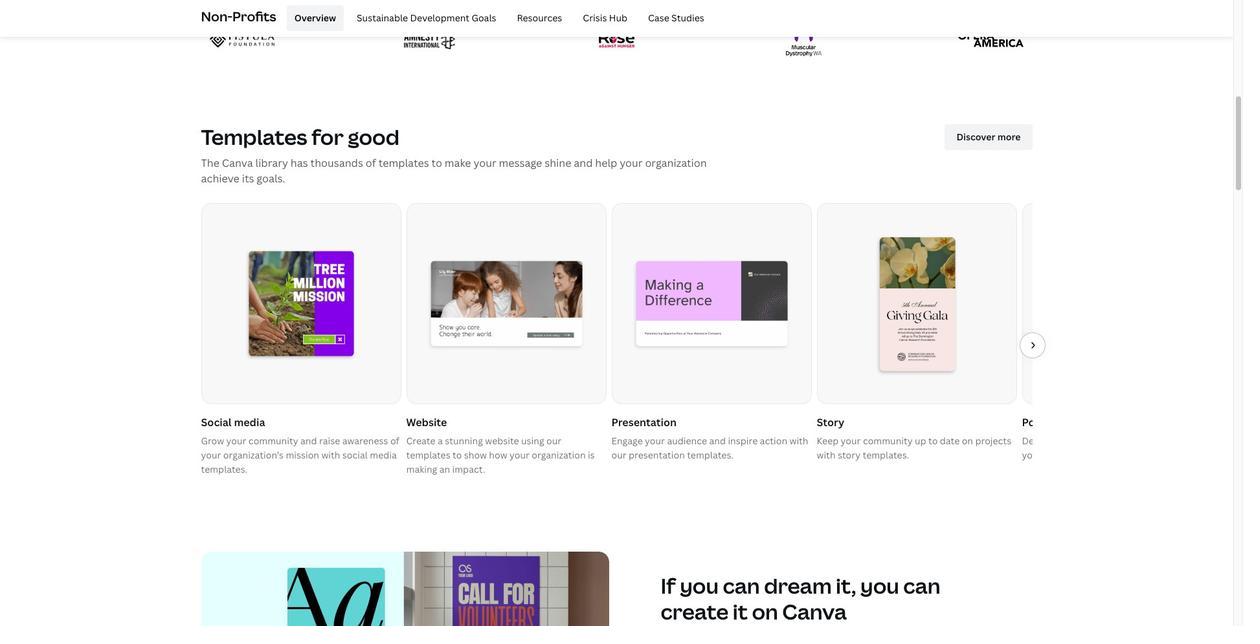 Task type: locate. For each thing, give the bounding box(es) containing it.
templates
[[201, 123, 307, 151]]

sustainable
[[357, 12, 408, 24]]

dream
[[764, 573, 832, 601]]

organization
[[645, 156, 707, 170], [532, 449, 586, 462]]

you right it,
[[861, 573, 899, 601]]

0 horizontal spatial on
[[752, 599, 778, 626]]

presentation
[[612, 416, 677, 430]]

1 horizontal spatial on
[[962, 435, 973, 447]]

organization's inside design posters to attract more attention to your organization's mission.
[[1044, 449, 1105, 462]]

community up mission at the bottom left
[[249, 435, 298, 447]]

0 horizontal spatial canva
[[222, 156, 253, 170]]

1 vertical spatial on
[[752, 599, 778, 626]]

0 horizontal spatial our
[[547, 435, 562, 447]]

1 horizontal spatial you
[[861, 573, 899, 601]]

media
[[234, 416, 265, 430], [370, 449, 397, 462]]

organization's down 'posters'
[[1044, 449, 1105, 462]]

non-profits
[[201, 8, 276, 25]]

your down using
[[510, 449, 530, 462]]

media inside grow your community and raise awareness of your organization's mission with social media templates.
[[370, 449, 397, 462]]

sustainable development goals
[[357, 12, 496, 24]]

1 horizontal spatial community
[[863, 435, 913, 447]]

2 community from the left
[[863, 435, 913, 447]]

0 horizontal spatial of
[[366, 156, 376, 170]]

to down stunning
[[453, 449, 462, 462]]

engage your audience and inspire action with our presentation templates.
[[612, 435, 809, 462]]

0 horizontal spatial can
[[723, 573, 760, 601]]

1 vertical spatial our
[[612, 449, 627, 462]]

0 horizontal spatial you
[[680, 573, 719, 601]]

1 vertical spatial templates
[[406, 449, 451, 462]]

1 horizontal spatial and
[[574, 156, 593, 170]]

rise against hunger image
[[599, 31, 635, 48]]

and
[[574, 156, 593, 170], [301, 435, 317, 447], [709, 435, 726, 447]]

0 vertical spatial organization
[[645, 156, 707, 170]]

1 horizontal spatial templates.
[[687, 449, 734, 462]]

templates. inside grow your community and raise awareness of your organization's mission with social media templates.
[[201, 464, 247, 476]]

templates. down grow
[[201, 464, 247, 476]]

community inside the keep your community up to date on projects with story templates.
[[863, 435, 913, 447]]

canva
[[222, 156, 253, 170], [783, 599, 847, 626]]

using
[[521, 435, 544, 447]]

impact.
[[452, 464, 485, 476]]

and inside grow your community and raise awareness of your organization's mission with social media templates.
[[301, 435, 317, 447]]

overview link
[[287, 5, 344, 31]]

and up mission at the bottom left
[[301, 435, 317, 447]]

can
[[723, 573, 760, 601], [904, 573, 941, 601]]

0 vertical spatial canva
[[222, 156, 253, 170]]

templates. right story
[[863, 449, 909, 462]]

case studies link
[[640, 5, 712, 31]]

1 vertical spatial canva
[[783, 599, 847, 626]]

community left up
[[863, 435, 913, 447]]

create
[[406, 435, 436, 447]]

to inside create a stunning website using our templates to show how your organization is making an impact.
[[453, 449, 462, 462]]

organization's down social media
[[223, 449, 284, 462]]

community
[[249, 435, 298, 447], [863, 435, 913, 447]]

good
[[348, 123, 400, 151]]

1 horizontal spatial with
[[790, 435, 809, 447]]

and left inspire on the bottom
[[709, 435, 726, 447]]

you
[[680, 573, 719, 601], [861, 573, 899, 601]]

crisis hub link
[[575, 5, 635, 31]]

and inside engage your audience and inspire action with our presentation templates.
[[709, 435, 726, 447]]

with
[[790, 435, 809, 447], [321, 449, 340, 462], [817, 449, 836, 462]]

with right action
[[790, 435, 809, 447]]

for
[[312, 123, 344, 151]]

templates. inside engage your audience and inspire action with our presentation templates.
[[687, 449, 734, 462]]

your right help
[[620, 156, 643, 170]]

1 horizontal spatial canva
[[783, 599, 847, 626]]

2 organization's from the left
[[1044, 449, 1105, 462]]

organization inside create a stunning website using our templates to show how your organization is making an impact.
[[532, 449, 586, 462]]

1 community from the left
[[249, 435, 298, 447]]

keep your community up to date on projects with story templates.
[[817, 435, 1012, 462]]

0 horizontal spatial and
[[301, 435, 317, 447]]

with down the keep at the right bottom of page
[[817, 449, 836, 462]]

if you can dream it, you can create it on canva
[[661, 573, 941, 626]]

to
[[432, 156, 442, 170], [929, 435, 938, 447], [1089, 435, 1099, 447], [1201, 435, 1210, 447], [453, 449, 462, 462]]

menu bar
[[282, 5, 712, 31]]

1 horizontal spatial organization's
[[1044, 449, 1105, 462]]

2 horizontal spatial templates.
[[863, 449, 909, 462]]

0 horizontal spatial with
[[321, 449, 340, 462]]

design
[[1022, 435, 1052, 447]]

of down good
[[366, 156, 376, 170]]

your up presentation
[[645, 435, 665, 447]]

0 horizontal spatial community
[[249, 435, 298, 447]]

0 vertical spatial of
[[366, 156, 376, 170]]

templates up the making
[[406, 449, 451, 462]]

of
[[366, 156, 376, 170], [390, 435, 400, 447]]

thousands
[[311, 156, 363, 170]]

our down engage
[[612, 449, 627, 462]]

create a stunning website using our templates to show how your organization is making an impact.
[[406, 435, 595, 476]]

non-
[[201, 8, 233, 25]]

1 horizontal spatial media
[[370, 449, 397, 462]]

social
[[201, 416, 232, 430]]

case studies
[[648, 12, 704, 24]]

of inside templates for good the canva library has thousands of templates to make your message shine and help your organization achieve its goals.
[[366, 156, 376, 170]]

raise
[[319, 435, 340, 447]]

our
[[547, 435, 562, 447], [612, 449, 627, 462]]

muscula dystrophy western australia image
[[786, 23, 822, 56]]

you right if
[[680, 573, 719, 601]]

posters
[[1054, 435, 1087, 447]]

2 horizontal spatial with
[[817, 449, 836, 462]]

1 vertical spatial media
[[370, 449, 397, 462]]

organization inside templates for good the canva library has thousands of templates to make your message shine and help your organization achieve its goals.
[[645, 156, 707, 170]]

your down design
[[1022, 449, 1042, 462]]

1 horizontal spatial of
[[390, 435, 400, 447]]

1 horizontal spatial organization
[[645, 156, 707, 170]]

templates.
[[687, 449, 734, 462], [863, 449, 909, 462], [201, 464, 247, 476]]

website
[[406, 416, 447, 430]]

0 vertical spatial our
[[547, 435, 562, 447]]

1 organization's from the left
[[223, 449, 284, 462]]

of left create
[[390, 435, 400, 447]]

fistula foundation image
[[210, 31, 275, 48]]

to right attention on the right of the page
[[1201, 435, 1210, 447]]

templates down good
[[379, 156, 429, 170]]

our right using
[[547, 435, 562, 447]]

0 vertical spatial media
[[234, 416, 265, 430]]

with inside grow your community and raise awareness of your organization's mission with social media templates.
[[321, 449, 340, 462]]

if
[[661, 573, 676, 601]]

canva inside templates for good the canva library has thousands of templates to make your message shine and help your organization achieve its goals.
[[222, 156, 253, 170]]

your inside the keep your community up to date on projects with story templates.
[[841, 435, 861, 447]]

0 vertical spatial templates
[[379, 156, 429, 170]]

how
[[489, 449, 507, 462]]

an
[[439, 464, 450, 476]]

on right date
[[962, 435, 973, 447]]

engage
[[612, 435, 643, 447]]

your right make
[[474, 156, 497, 170]]

more
[[1133, 435, 1156, 447]]

on right it
[[752, 599, 778, 626]]

media right social
[[234, 416, 265, 430]]

templates. down the audience
[[687, 449, 734, 462]]

goals.
[[257, 172, 285, 186]]

with down raise
[[321, 449, 340, 462]]

0 horizontal spatial organization
[[532, 449, 586, 462]]

0 horizontal spatial templates.
[[201, 464, 247, 476]]

to right up
[[929, 435, 938, 447]]

and inside templates for good the canva library has thousands of templates to make your message shine and help your organization achieve its goals.
[[574, 156, 593, 170]]

grow
[[201, 435, 224, 447]]

your down grow
[[201, 449, 221, 462]]

and left help
[[574, 156, 593, 170]]

0 horizontal spatial organization's
[[223, 449, 284, 462]]

to left make
[[432, 156, 442, 170]]

on
[[962, 435, 973, 447], [752, 599, 778, 626]]

templates inside templates for good the canva library has thousands of templates to make your message shine and help your organization achieve its goals.
[[379, 156, 429, 170]]

story
[[817, 416, 845, 430]]

organization's
[[223, 449, 284, 462], [1044, 449, 1105, 462]]

your up story
[[841, 435, 861, 447]]

media down awareness
[[370, 449, 397, 462]]

1 horizontal spatial can
[[904, 573, 941, 601]]

community inside grow your community and raise awareness of your organization's mission with social media templates.
[[249, 435, 298, 447]]

design posters to attract more attention to your organization's mission.
[[1022, 435, 1210, 462]]

your
[[474, 156, 497, 170], [620, 156, 643, 170], [226, 435, 246, 447], [645, 435, 665, 447], [841, 435, 861, 447], [201, 449, 221, 462], [510, 449, 530, 462], [1022, 449, 1042, 462]]

1 vertical spatial organization
[[532, 449, 586, 462]]

menu bar containing overview
[[282, 5, 712, 31]]

2 horizontal spatial and
[[709, 435, 726, 447]]

to inside the keep your community up to date on projects with story templates.
[[929, 435, 938, 447]]

0 vertical spatial on
[[962, 435, 973, 447]]

library
[[256, 156, 288, 170]]

help
[[595, 156, 617, 170]]

organization's inside grow your community and raise awareness of your organization's mission with social media templates.
[[223, 449, 284, 462]]

templates
[[379, 156, 429, 170], [406, 449, 451, 462]]

amnesty international image
[[404, 27, 455, 52]]

our inside engage your audience and inspire action with our presentation templates.
[[612, 449, 627, 462]]

1 horizontal spatial our
[[612, 449, 627, 462]]

1 vertical spatial of
[[390, 435, 400, 447]]



Task type: describe. For each thing, give the bounding box(es) containing it.
your inside engage your audience and inspire action with our presentation templates.
[[645, 435, 665, 447]]

resources link
[[509, 5, 570, 31]]

its
[[242, 172, 254, 186]]

social
[[342, 449, 368, 462]]

templates. inside the keep your community up to date on projects with story templates.
[[863, 449, 909, 462]]

organization's for social media
[[223, 449, 284, 462]]

action
[[760, 435, 788, 447]]

to left attract
[[1089, 435, 1099, 447]]

mission.
[[1107, 449, 1143, 462]]

show
[[464, 449, 487, 462]]

your down social media
[[226, 435, 246, 447]]

community for story
[[863, 435, 913, 447]]

poster
[[1022, 416, 1055, 430]]

case
[[648, 12, 669, 24]]

1 can from the left
[[723, 573, 760, 601]]

poster image
[[1023, 204, 1222, 404]]

overview
[[294, 12, 336, 24]]

it
[[733, 599, 748, 626]]

mission
[[286, 449, 319, 462]]

story image
[[818, 204, 1016, 404]]

and for social media
[[301, 435, 317, 447]]

studies
[[672, 12, 704, 24]]

profits
[[233, 8, 276, 25]]

community for social media
[[249, 435, 298, 447]]

organization's for poster
[[1044, 449, 1105, 462]]

to inside templates for good the canva library has thousands of templates to make your message shine and help your organization achieve its goals.
[[432, 156, 442, 170]]

with inside the keep your community up to date on projects with story templates.
[[817, 449, 836, 462]]

create
[[661, 599, 729, 626]]

the
[[201, 156, 220, 170]]

awareness
[[342, 435, 388, 447]]

opera america image
[[958, 32, 1024, 47]]

your inside create a stunning website using our templates to show how your organization is making an impact.
[[510, 449, 530, 462]]

projects
[[976, 435, 1012, 447]]

attention
[[1158, 435, 1199, 447]]

website image
[[407, 204, 606, 404]]

it,
[[836, 573, 856, 601]]

website
[[485, 435, 519, 447]]

presentation image
[[612, 204, 811, 404]]

1 you from the left
[[680, 573, 719, 601]]

0 horizontal spatial media
[[234, 416, 265, 430]]

crisis hub
[[583, 12, 628, 24]]

facebook post image
[[202, 204, 401, 404]]

a
[[438, 435, 443, 447]]

making
[[406, 464, 437, 476]]

with inside engage your audience and inspire action with our presentation templates.
[[790, 435, 809, 447]]

on inside the keep your community up to date on projects with story templates.
[[962, 435, 973, 447]]

date
[[940, 435, 960, 447]]

shine
[[545, 156, 571, 170]]

has
[[291, 156, 308, 170]]

make
[[445, 156, 471, 170]]

our inside create a stunning website using our templates to show how your organization is making an impact.
[[547, 435, 562, 447]]

development
[[410, 12, 470, 24]]

crisis
[[583, 12, 607, 24]]

2 can from the left
[[904, 573, 941, 601]]

hub
[[609, 12, 628, 24]]

story
[[838, 449, 861, 462]]

is
[[588, 449, 595, 462]]

templates inside create a stunning website using our templates to show how your organization is making an impact.
[[406, 449, 451, 462]]

attract
[[1101, 435, 1131, 447]]

sustainable development goals link
[[349, 5, 504, 31]]

grow your community and raise awareness of your organization's mission with social media templates.
[[201, 435, 400, 476]]

on inside the "if you can dream it, you can create it on canva"
[[752, 599, 778, 626]]

message
[[499, 156, 542, 170]]

audience
[[667, 435, 707, 447]]

resources
[[517, 12, 562, 24]]

keep
[[817, 435, 839, 447]]

and for presentation
[[709, 435, 726, 447]]

inspire
[[728, 435, 758, 447]]

of inside grow your community and raise awareness of your organization's mission with social media templates.
[[390, 435, 400, 447]]

canva inside the "if you can dream it, you can create it on canva"
[[783, 599, 847, 626]]

your inside design posters to attract more attention to your organization's mission.
[[1022, 449, 1042, 462]]

templates for good the canva library has thousands of templates to make your message shine and help your organization achieve its goals.
[[201, 123, 707, 186]]

stunning
[[445, 435, 483, 447]]

presentation
[[629, 449, 685, 462]]

up
[[915, 435, 927, 447]]

social media
[[201, 416, 265, 430]]

goals
[[472, 12, 496, 24]]

achieve
[[201, 172, 240, 186]]

2 you from the left
[[861, 573, 899, 601]]



Task type: vqa. For each thing, say whether or not it's contained in the screenshot.
'FREE' to the top
no



